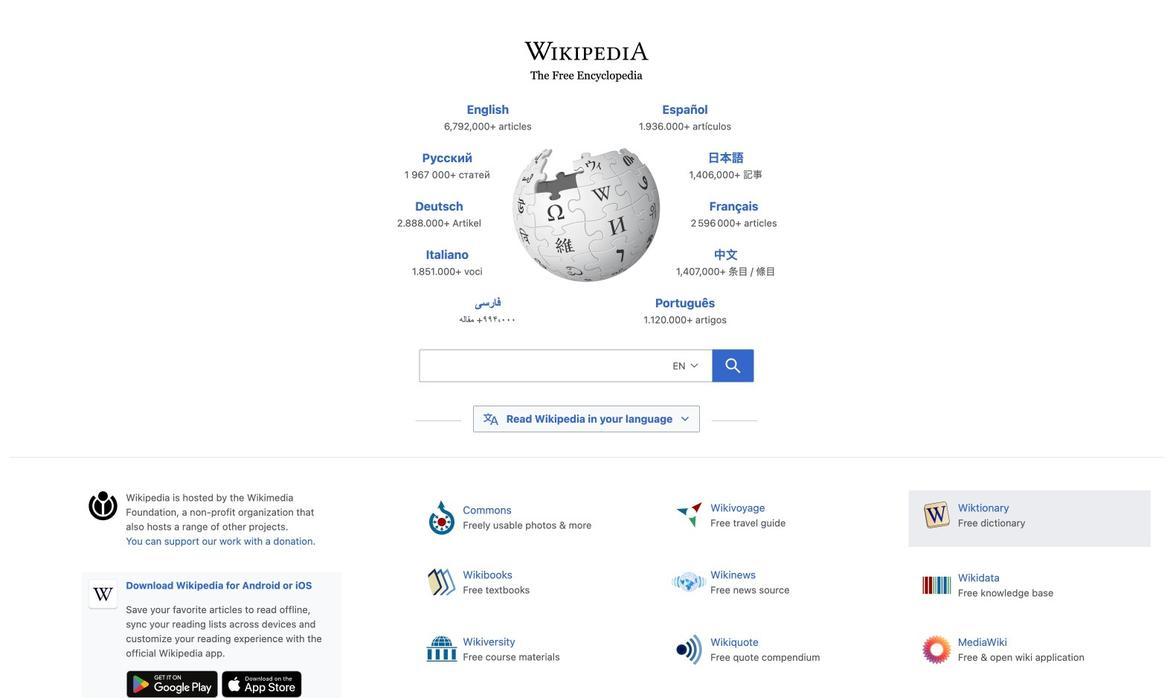 Task type: describe. For each thing, give the bounding box(es) containing it.
top languages element
[[381, 100, 792, 342]]



Task type: locate. For each thing, give the bounding box(es) containing it.
other projects element
[[414, 490, 1164, 698]]

None search field
[[419, 349, 713, 382]]

None search field
[[386, 345, 788, 391]]



